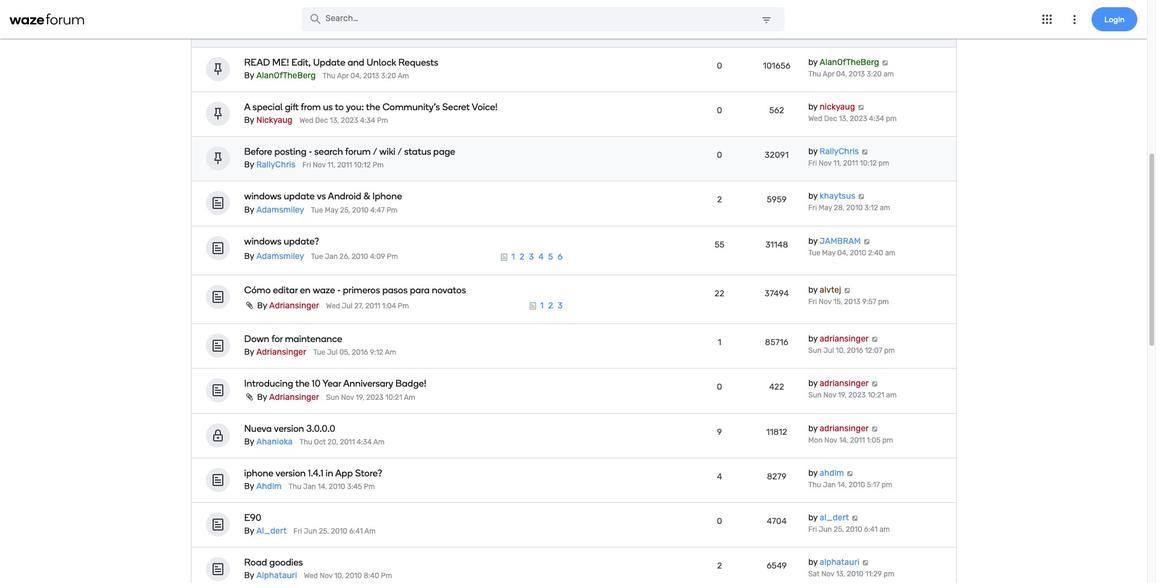 Task type: vqa. For each thing, say whether or not it's contained in the screenshot.
562
yes



Task type: locate. For each thing, give the bounding box(es) containing it.
10:12 up 3:12
[[861, 159, 877, 168]]

by down down
[[244, 347, 254, 358]]

0 horizontal spatial 2016
[[352, 349, 368, 357]]

4704
[[767, 516, 787, 527]]

adamsmiley for tue jan 26, 2010 4:09 pm
[[256, 252, 304, 262]]

1 horizontal spatial 2016
[[848, 347, 864, 355]]

by ahdlm up "thu jan 14, 2010 5:17 pm" on the right of page
[[809, 468, 845, 478]]

jul left 05,
[[327, 349, 338, 357]]

6:41
[[865, 525, 878, 534], [349, 527, 363, 536]]

1 horizontal spatial jul
[[342, 302, 353, 310]]

replies
[[692, 25, 720, 35]]

by alanoftheberg
[[809, 57, 880, 67], [244, 71, 316, 81]]

nueva version 3.0.0.0
[[244, 423, 336, 434]]

go to last post image for road goodies
[[862, 560, 870, 566]]

1 0 from the top
[[717, 61, 723, 71]]

nueva
[[244, 423, 272, 434]]

/ left wiki
[[373, 146, 377, 158]]

2 horizontal spatial jul
[[824, 347, 835, 355]]

5 0 from the top
[[717, 516, 723, 527]]

al_dert
[[820, 513, 850, 523], [256, 526, 287, 536]]

1 vertical spatial alphatauri
[[256, 571, 297, 581]]

by nickyaug right 562 on the top right of the page
[[809, 102, 856, 112]]

4 link
[[539, 252, 544, 262]]

0 vertical spatial version
[[274, 423, 304, 434]]

1 vertical spatial by al_dert
[[244, 526, 287, 536]]

windows left update
[[244, 191, 282, 202]]

1 right doc image
[[541, 301, 544, 311]]

nickyaug link
[[820, 102, 856, 112], [256, 115, 293, 125]]

jul
[[342, 302, 353, 310], [824, 347, 835, 355], [327, 349, 338, 357]]

2:40
[[869, 249, 884, 257]]

by right 32091
[[809, 147, 818, 157]]

1 horizontal spatial 1 link
[[541, 301, 544, 311]]

3:20
[[867, 70, 882, 78], [381, 72, 396, 80]]

am
[[884, 70, 895, 78], [398, 72, 409, 80], [881, 204, 891, 212], [886, 249, 896, 257], [385, 349, 396, 357], [887, 391, 897, 400], [404, 393, 415, 402], [374, 438, 385, 446], [880, 525, 891, 534], [365, 527, 376, 536]]

2 link right doc image
[[549, 301, 554, 311]]

2 link
[[520, 252, 525, 262], [549, 301, 554, 311]]

jul left 12:07
[[824, 347, 835, 355]]

version up ahanioka
[[274, 423, 304, 434]]

2 horizontal spatial 1
[[718, 338, 722, 348]]

4 left 5 link
[[539, 252, 544, 262]]

4:34 for a special gift from us to you: the community's secret voice!
[[360, 116, 376, 125]]

thu for read me! edit, update and unlock requests
[[323, 72, 336, 80]]

nov
[[819, 159, 832, 168], [313, 161, 326, 170], [819, 298, 832, 306], [824, 391, 837, 400], [341, 393, 354, 402], [825, 436, 838, 444], [822, 570, 835, 579], [320, 572, 333, 581]]

2 right doc icon
[[520, 252, 525, 262]]

10, for 2016
[[836, 347, 846, 355]]

0 for wiki
[[717, 150, 723, 160]]

0 vertical spatial paperclip image
[[244, 301, 255, 310]]

nickyaug
[[820, 102, 856, 112], [256, 115, 293, 125]]

fri down 'by alvtej'
[[809, 298, 818, 306]]

2016
[[848, 347, 864, 355], [352, 349, 368, 357]]

a special gift from us to you: the community's secret voice! link
[[244, 101, 606, 113]]

1 vertical spatial by adamsmiley
[[244, 252, 304, 262]]

1 horizontal spatial alphatauri
[[820, 558, 860, 568]]

version left 1.4.1
[[276, 468, 306, 479]]

fri jun 25, 2010 6:41 am down "thu jan 14, 2010 5:17 pm" on the right of page
[[809, 525, 891, 534]]

0 for you:
[[717, 105, 723, 116]]

iphone version 1.4.1 in app store? link
[[244, 468, 606, 479]]

0 vertical spatial adamsmiley link
[[256, 205, 304, 215]]

0 horizontal spatial 2 link
[[520, 252, 525, 262]]

1 vertical spatial al_dert
[[256, 526, 287, 536]]

by ahdlm
[[809, 468, 845, 478], [244, 481, 282, 492]]

2023
[[851, 115, 868, 123], [341, 116, 359, 125], [849, 391, 866, 400], [366, 393, 384, 402]]

jan
[[325, 253, 338, 261], [824, 481, 836, 489], [303, 483, 316, 491]]

1 windows from the top
[[244, 191, 282, 202]]

thu apr 04, 2013 3:20 am
[[809, 70, 895, 78], [323, 72, 409, 80]]

nov down 'by alvtej'
[[819, 298, 832, 306]]

paperclip image down cómo
[[244, 301, 255, 310]]

1 horizontal spatial 25,
[[340, 206, 351, 214]]

by adriansinger
[[257, 300, 319, 311], [809, 334, 869, 344], [244, 347, 307, 358], [809, 379, 869, 389], [257, 392, 319, 402], [809, 423, 869, 434]]

1 adamsmiley link from the top
[[256, 205, 304, 215]]

0
[[717, 61, 723, 71], [717, 105, 723, 116], [717, 150, 723, 160], [717, 382, 723, 392], [717, 516, 723, 527]]

2010 right 28,
[[847, 204, 863, 212]]

2 vertical spatial 1
[[718, 338, 722, 348]]

1 / from the left
[[373, 146, 377, 158]]

adamsmiley for tue may 25, 2010 4:47 pm
[[256, 205, 304, 215]]

14, left 5:17
[[838, 481, 848, 489]]

2016 left 12:07
[[848, 347, 864, 355]]

fri
[[809, 159, 818, 168], [303, 161, 311, 170], [809, 204, 818, 212], [809, 298, 818, 306], [809, 525, 818, 534], [294, 527, 302, 536]]

by left khaytsus
[[809, 191, 818, 202]]

1 vertical spatial alanoftheberg
[[256, 71, 316, 81]]

11, up khaytsus link
[[834, 159, 842, 168]]

ahdlm
[[820, 468, 845, 478], [256, 481, 282, 492]]

1 vertical spatial 10,
[[335, 572, 344, 581]]

cómo
[[244, 285, 271, 296]]

1 horizontal spatial 3 link
[[558, 301, 563, 311]]

by nickyaug down special
[[244, 115, 293, 125]]

04, for read me! edit, update and unlock requests
[[837, 70, 848, 78]]

jul for wed
[[342, 302, 353, 310]]

/
[[373, 146, 377, 158], [398, 146, 402, 158]]

fri may 28, 2010 3:12 am
[[809, 204, 891, 212]]

0 horizontal spatial 3:20
[[381, 72, 396, 80]]

by up cómo
[[244, 252, 254, 262]]

1 horizontal spatial 10,
[[836, 347, 846, 355]]

0 horizontal spatial jul
[[327, 349, 338, 357]]

1 vertical spatial rallychris
[[256, 160, 296, 170]]

1 horizontal spatial alphatauri link
[[820, 558, 860, 568]]

adamsmiley down update
[[256, 205, 304, 215]]

wed
[[809, 115, 823, 123], [300, 116, 314, 125], [326, 302, 340, 310], [304, 572, 318, 581]]

version
[[274, 423, 304, 434], [276, 468, 306, 479]]

0 vertical spatial alphatauri
[[820, 558, 860, 568]]

by right 562 on the top right of the page
[[809, 102, 818, 112]]

1 horizontal spatial by alanoftheberg
[[809, 57, 880, 67]]

maintenance
[[285, 333, 342, 345]]

paperclip image for sun
[[244, 393, 255, 401]]

2011
[[844, 159, 859, 168], [337, 161, 352, 170], [366, 302, 381, 310], [851, 436, 866, 444], [340, 438, 355, 446]]

1 horizontal spatial by nickyaug
[[809, 102, 856, 112]]

1 vertical spatial by ahdlm
[[244, 481, 282, 492]]

by ahanioka
[[244, 437, 293, 447]]

khaytsus
[[820, 191, 856, 202]]

2 left the 6549 in the bottom of the page
[[718, 561, 723, 571]]

3:45
[[347, 483, 362, 491]]

thu jan 14, 2010 3:45 pm
[[289, 483, 375, 491]]

fri up goodies
[[294, 527, 302, 536]]

windows for windows update?
[[244, 236, 282, 247]]

ahanioka
[[256, 437, 293, 447]]

1 vertical spatial al_dert link
[[256, 526, 287, 536]]

1 vertical spatial adamsmiley
[[256, 252, 304, 262]]

2 link for cómo editar en waze - primeros pasos para novatos
[[549, 301, 554, 311]]

1 by adamsmiley from the top
[[244, 205, 304, 215]]

tue for tue may 25, 2010 4:47 pm
[[311, 206, 323, 214]]

04,
[[837, 70, 848, 78], [351, 72, 362, 80], [838, 249, 849, 257]]

0 horizontal spatial 1 link
[[512, 252, 515, 262]]

may down by khaytsus
[[819, 204, 833, 212]]

3 link for windows update?
[[529, 252, 534, 262]]

1 vertical spatial -
[[337, 285, 341, 296]]

sun jul 10, 2016 12:07 pm
[[809, 347, 896, 355]]

rallychris down posting
[[256, 160, 296, 170]]

by adamsmiley for tue jan 26, 2010 4:09 pm
[[244, 252, 304, 262]]

0 vertical spatial by rallychris
[[809, 147, 860, 157]]

0 horizontal spatial 10:12
[[354, 161, 371, 170]]

android
[[328, 191, 362, 202]]

1 vertical spatial alanoftheberg link
[[256, 71, 316, 81]]

fri nov 11, 2011 10:12 pm
[[809, 159, 890, 168], [303, 161, 384, 170]]

ahdlm down iphone
[[256, 481, 282, 492]]

0 horizontal spatial 3 link
[[529, 252, 534, 262]]

1 link for cómo editar en waze - primeros pasos para novatos
[[541, 301, 544, 311]]

0 vertical spatial 1
[[512, 252, 515, 262]]

may for windows update?
[[823, 249, 836, 257]]

fri right 4704
[[809, 525, 818, 534]]

0 vertical spatial rallychris link
[[820, 147, 860, 157]]

422
[[770, 382, 785, 392]]

1 horizontal spatial fri jun 25, 2010 6:41 am
[[809, 525, 891, 534]]

1 adamsmiley from the top
[[256, 205, 304, 215]]

jambram link
[[820, 236, 861, 246]]

jun up the sat
[[819, 525, 833, 534]]

1 horizontal spatial al_dert
[[820, 513, 850, 523]]

0 horizontal spatial jan
[[303, 483, 316, 491]]

road
[[244, 557, 267, 569]]

by down iphone
[[244, 481, 254, 492]]

doc image
[[529, 302, 537, 310]]

0 vertical spatial the
[[366, 101, 381, 113]]

1 for 1 2 3 4 5 6
[[512, 252, 515, 262]]

1 down the 22
[[718, 338, 722, 348]]

the right you:
[[366, 101, 381, 113]]

by alphatauri up sat nov 13, 2010 11:29 pm
[[809, 558, 860, 568]]

0 horizontal spatial 1
[[512, 252, 515, 262]]

nov right mon
[[825, 436, 838, 444]]

rallychris link down posting
[[256, 160, 296, 170]]

2010 up sat nov 13, 2010 11:29 pm
[[846, 525, 863, 534]]

adriansinger link down editar
[[269, 300, 319, 311]]

1 horizontal spatial 4
[[717, 472, 723, 482]]

iphone
[[244, 468, 274, 479]]

0 horizontal spatial nickyaug link
[[256, 115, 293, 125]]

10, left 8:40 in the left bottom of the page
[[335, 572, 344, 581]]

1 vertical spatial by alphatauri
[[244, 571, 297, 581]]

0 left 562 on the top right of the page
[[717, 105, 723, 116]]

tue may 04, 2010 2:40 am
[[809, 249, 896, 257]]

paperclip image
[[244, 301, 255, 310], [244, 393, 255, 401]]

1 horizontal spatial ahdlm
[[820, 468, 845, 478]]

tue for tue jul 05, 2016 9:12 am
[[313, 349, 325, 357]]

introducing
[[244, 378, 293, 390]]

windows left the update?
[[244, 236, 282, 247]]

0 horizontal spatial by ahdlm
[[244, 481, 282, 492]]

3 right doc image
[[558, 301, 563, 311]]

by adamsmiley for tue may 25, 2010 4:47 pm
[[244, 205, 304, 215]]

2011 up khaytsus link
[[844, 159, 859, 168]]

go to last post image for windows update?
[[863, 238, 871, 244]]

gift
[[285, 101, 299, 113]]

page
[[434, 146, 456, 158]]

1 vertical spatial paperclip image
[[244, 393, 255, 401]]

views
[[749, 25, 772, 35]]

2 adamsmiley link from the top
[[256, 252, 304, 262]]

4
[[539, 252, 544, 262], [717, 472, 723, 482]]

go to last post image for e90
[[852, 515, 859, 521]]

-
[[309, 146, 312, 158], [337, 285, 341, 296]]

0 vertical spatial windows
[[244, 191, 282, 202]]

fri right 32091
[[809, 159, 818, 168]]

22
[[715, 289, 725, 299]]

- left search
[[309, 146, 312, 158]]

2 paperclip image from the top
[[244, 393, 255, 401]]

tue for tue jan 26, 2010 4:09 pm
[[311, 253, 323, 261]]

2 adamsmiley from the top
[[256, 252, 304, 262]]

1 horizontal spatial nickyaug
[[820, 102, 856, 112]]

by alvtej
[[809, 285, 842, 295]]

tue for tue may 04, 2010 2:40 am
[[809, 249, 821, 257]]

e90
[[244, 512, 262, 524]]

3 0 from the top
[[717, 150, 723, 160]]

to
[[335, 101, 344, 113]]

2010 right 26,
[[352, 253, 368, 261]]

0 horizontal spatial 25,
[[319, 527, 329, 536]]

1 vertical spatial rallychris link
[[256, 160, 296, 170]]

1 horizontal spatial jan
[[325, 253, 338, 261]]

0 horizontal spatial alphatauri
[[256, 571, 297, 581]]

19, down anniversary
[[356, 393, 365, 402]]

al_dert link down "thu jan 14, 2010 5:17 pm" on the right of page
[[820, 513, 850, 523]]

jul for sun
[[824, 347, 835, 355]]

go to last post image
[[862, 149, 869, 155], [858, 194, 866, 200], [844, 287, 852, 293], [872, 336, 879, 342], [872, 426, 879, 432]]

/ right wiki
[[398, 146, 402, 158]]

fri for windows update vs android & iphone
[[809, 204, 818, 212]]

2013
[[849, 70, 866, 78], [363, 72, 380, 80], [845, 298, 861, 306]]

jan left 26,
[[325, 253, 338, 261]]

by nickyaug
[[809, 102, 856, 112], [244, 115, 293, 125]]

before posting - search forum / wiki / status page
[[244, 146, 456, 158]]

version for 1.4.1
[[276, 468, 306, 479]]

sun right 85716
[[809, 347, 822, 355]]

1 horizontal spatial 2 link
[[549, 301, 554, 311]]

pm
[[887, 115, 897, 123], [377, 116, 388, 125], [879, 159, 890, 168], [373, 161, 384, 170], [387, 206, 398, 214], [387, 253, 398, 261], [879, 298, 890, 306], [398, 302, 409, 310], [885, 347, 896, 355], [883, 436, 894, 444], [882, 481, 893, 489], [364, 483, 375, 491], [884, 570, 895, 579], [381, 572, 392, 581]]

0 vertical spatial alanoftheberg link
[[820, 57, 880, 67]]

the
[[366, 101, 381, 113], [296, 378, 310, 390]]

wed jul 27, 2011 1:04 pm
[[326, 302, 409, 310]]

0 vertical spatial 3
[[529, 252, 534, 262]]

3 for 1 2 3 4 5 6
[[529, 252, 534, 262]]

doc image
[[500, 253, 509, 261]]

1 link right doc icon
[[512, 252, 515, 262]]

25, down android
[[340, 206, 351, 214]]

badge!
[[396, 378, 427, 390]]

1 horizontal spatial rallychris link
[[820, 147, 860, 157]]

0 vertical spatial -
[[309, 146, 312, 158]]

jul for tue
[[327, 349, 338, 357]]

3 left '4' link
[[529, 252, 534, 262]]

0 vertical spatial al_dert link
[[820, 513, 850, 523]]

2016 right 05,
[[352, 349, 368, 357]]

1 horizontal spatial the
[[366, 101, 381, 113]]

0 horizontal spatial alanoftheberg link
[[256, 71, 316, 81]]

before posting - search forum / wiki / status page link
[[244, 146, 606, 158]]

1 horizontal spatial by rallychris
[[809, 147, 860, 157]]

2010 left 5:17
[[849, 481, 866, 489]]

special
[[253, 101, 283, 113]]

0 horizontal spatial -
[[309, 146, 312, 158]]

go to last post image
[[882, 60, 890, 66], [858, 104, 866, 110], [863, 238, 871, 244], [872, 381, 879, 387], [847, 470, 855, 477], [852, 515, 859, 521], [862, 560, 870, 566]]

down for maintenance link
[[244, 333, 606, 345]]

1 vertical spatial windows
[[244, 236, 282, 247]]

ahdlm up "thu jan 14, 2010 5:17 pm" on the right of page
[[820, 468, 845, 478]]

al_dert down "thu jan 14, 2010 5:17 pm" on the right of page
[[820, 513, 850, 523]]

go to last post image for iphone
[[858, 194, 866, 200]]

0 vertical spatial 1 link
[[512, 252, 515, 262]]

thu left oct
[[300, 438, 313, 446]]

by right 85716
[[809, 334, 818, 344]]

adamsmiley link for tue may 25, 2010 4:47 pm
[[256, 205, 304, 215]]

fri down by khaytsus
[[809, 204, 818, 212]]

from
[[301, 101, 321, 113]]

adamsmiley link down update
[[256, 205, 304, 215]]

dec
[[825, 115, 838, 123], [315, 116, 328, 125]]

0 down replies on the top
[[717, 61, 723, 71]]

3 link for cómo editar en waze - primeros pasos para novatos
[[558, 301, 563, 311]]

10:21
[[868, 391, 885, 400], [386, 393, 403, 402]]

2 by adamsmiley from the top
[[244, 252, 304, 262]]

3 link left '4' link
[[529, 252, 534, 262]]

1 horizontal spatial by alphatauri
[[809, 558, 860, 568]]

1 link for windows update?
[[512, 252, 515, 262]]

by down road
[[244, 571, 254, 581]]

1 paperclip image from the top
[[244, 301, 255, 310]]

sun right 422
[[809, 391, 822, 400]]

2 / from the left
[[398, 146, 402, 158]]

version for 3.0.0.0
[[274, 423, 304, 434]]

1 for 1 2 3
[[541, 301, 544, 311]]

0 horizontal spatial by alphatauri
[[244, 571, 297, 581]]

adriansinger link down 'sun jul 10, 2016 12:07 pm'
[[820, 379, 869, 389]]

read
[[244, 57, 270, 68]]

1 horizontal spatial 1
[[541, 301, 544, 311]]

1:04
[[382, 302, 396, 310]]

2011 right 20,
[[340, 438, 355, 446]]

by alphatauri down road goodies
[[244, 571, 297, 581]]

0 horizontal spatial by rallychris
[[244, 160, 296, 170]]

vs
[[317, 191, 326, 202]]

3 link right doc image
[[558, 301, 563, 311]]

jan for adamsmiley
[[325, 253, 338, 261]]

0 up 9
[[717, 382, 723, 392]]

dec right 562 on the top right of the page
[[825, 115, 838, 123]]

1 vertical spatial 1 link
[[541, 301, 544, 311]]

2 0 from the top
[[717, 105, 723, 116]]

0 horizontal spatial 3
[[529, 252, 534, 262]]

2 windows from the top
[[244, 236, 282, 247]]

thu for iphone version 1.4.1 in app store?
[[289, 483, 302, 491]]

fri jun 25, 2010 6:41 am down thu jan 14, 2010 3:45 pm
[[294, 527, 376, 536]]

by
[[809, 57, 818, 67], [244, 71, 254, 81], [809, 102, 818, 112], [244, 115, 254, 125], [809, 147, 818, 157], [244, 160, 254, 170], [809, 191, 818, 202], [244, 205, 254, 215], [809, 236, 818, 246], [244, 252, 254, 262], [809, 285, 818, 295], [257, 300, 267, 311], [809, 334, 818, 344], [244, 347, 254, 358], [809, 379, 818, 389], [257, 392, 267, 402], [809, 423, 818, 434], [244, 437, 254, 447], [809, 468, 818, 478], [244, 481, 254, 492], [809, 513, 818, 523], [244, 526, 254, 536], [809, 558, 818, 568], [244, 571, 254, 581]]

25,
[[340, 206, 351, 214], [834, 525, 845, 534], [319, 527, 329, 536]]

0 vertical spatial ahdlm link
[[820, 468, 845, 478]]

0 horizontal spatial wed dec 13, 2023 4:34 pm
[[300, 116, 388, 125]]

1 vertical spatial the
[[296, 378, 310, 390]]

1 for 1
[[718, 338, 722, 348]]

5
[[549, 252, 554, 262]]

1 vertical spatial nickyaug
[[256, 115, 293, 125]]

by up mon
[[809, 423, 818, 434]]



Task type: describe. For each thing, give the bounding box(es) containing it.
0 horizontal spatial al_dert
[[256, 526, 287, 536]]

wiki
[[380, 146, 396, 158]]

1 horizontal spatial ahdlm link
[[820, 468, 845, 478]]

windows update? link
[[244, 236, 606, 247]]

unlock
[[367, 57, 396, 68]]

13, for road goodies
[[837, 570, 846, 579]]

down
[[244, 333, 270, 345]]

0 horizontal spatial 10:21
[[386, 393, 403, 402]]

adriansinger link up mon nov 14, 2011 1:05 pm
[[820, 423, 869, 434]]

pasos
[[383, 285, 408, 296]]

for
[[272, 333, 283, 345]]

by down read
[[244, 71, 254, 81]]

0 vertical spatial by nickyaug
[[809, 102, 856, 112]]

1 horizontal spatial -
[[337, 285, 341, 296]]

update?
[[284, 236, 319, 247]]

by up the sat
[[809, 558, 818, 568]]

0 vertical spatial ahdlm
[[820, 468, 845, 478]]

by jambram
[[809, 236, 861, 246]]

secret
[[443, 101, 470, 113]]

2010 left 8:40 in the left bottom of the page
[[346, 572, 362, 581]]

85716
[[766, 338, 789, 348]]

us
[[323, 101, 333, 113]]

9:57
[[863, 298, 877, 306]]

go to last post image for a special gift from us to you: the community's secret voice!
[[858, 104, 866, 110]]

nov left 8:40 in the left bottom of the page
[[320, 572, 333, 581]]

1 horizontal spatial by al_dert
[[809, 513, 850, 523]]

by down before
[[244, 160, 254, 170]]

1 2 3 4 5 6
[[512, 252, 563, 262]]

sun for down for maintenance
[[809, 347, 822, 355]]

1 vertical spatial by alanoftheberg
[[244, 71, 316, 81]]

0 horizontal spatial jun
[[304, 527, 317, 536]]

posting
[[275, 146, 307, 158]]

community's
[[383, 101, 440, 113]]

562
[[770, 105, 785, 116]]

windows update?
[[244, 236, 319, 247]]

adriansinger up 'sun jul 10, 2016 12:07 pm'
[[820, 334, 869, 344]]

1 horizontal spatial rallychris
[[820, 147, 860, 157]]

12:07
[[866, 347, 883, 355]]

paperclip image for wed
[[244, 301, 255, 310]]

2016 for 12:07
[[848, 347, 864, 355]]

sun for introducing the 10 year anniversary badge!
[[809, 391, 822, 400]]

before
[[244, 146, 272, 158]]

0 horizontal spatial 6:41
[[349, 527, 363, 536]]

by down a
[[244, 115, 254, 125]]

go to last post image for /
[[862, 149, 869, 155]]

1 horizontal spatial 3:20
[[867, 70, 882, 78]]

edit,
[[292, 57, 311, 68]]

by down nueva
[[244, 437, 254, 447]]

thu jan 14, 2010 5:17 pm
[[809, 481, 893, 489]]

wed nov 10, 2010 8:40 pm
[[304, 572, 392, 581]]

0 horizontal spatial nickyaug
[[256, 115, 293, 125]]

25, for windows update vs android & iphone
[[340, 206, 351, 214]]

1 horizontal spatial 11,
[[834, 159, 842, 168]]

2010 left the 11:29
[[848, 570, 864, 579]]

0 vertical spatial al_dert
[[820, 513, 850, 523]]

nov up mon nov 14, 2011 1:05 pm
[[824, 391, 837, 400]]

2010 down app
[[329, 483, 346, 491]]

sat nov 13, 2010 11:29 pm
[[809, 570, 895, 579]]

iphone version 1.4.1 in app store?
[[244, 468, 382, 479]]

windows update vs android & iphone
[[244, 191, 402, 202]]

0 vertical spatial alphatauri link
[[820, 558, 860, 568]]

4:09
[[370, 253, 385, 261]]

by down mon
[[809, 468, 818, 478]]

road goodies link
[[244, 557, 606, 569]]

voice!
[[472, 101, 498, 113]]

2016 for 9:12
[[352, 349, 368, 357]]

1 horizontal spatial wed dec 13, 2023 4:34 pm
[[809, 115, 897, 123]]

1 horizontal spatial jun
[[819, 525, 833, 534]]

and
[[348, 57, 365, 68]]

2011 right 27,
[[366, 302, 381, 310]]

thu right 101656
[[809, 70, 822, 78]]

oct
[[314, 438, 326, 446]]

sun down year
[[326, 393, 340, 402]]

app
[[336, 468, 353, 479]]

requests
[[399, 57, 439, 68]]

2013 for pasos
[[845, 298, 861, 306]]

0 horizontal spatial apr
[[337, 72, 349, 80]]

adriansinger down editar
[[269, 300, 319, 311]]

2 up 55
[[718, 195, 723, 205]]

by adriansinger up 'sun jul 10, 2016 12:07 pm'
[[809, 334, 869, 344]]

update
[[313, 57, 346, 68]]

1 2 3
[[541, 301, 563, 311]]

in
[[326, 468, 334, 479]]

by right 101656
[[809, 57, 818, 67]]

introducing the 10 year anniversary badge! link
[[244, 378, 606, 390]]

goodies
[[270, 557, 303, 569]]

0 horizontal spatial alanoftheberg
[[256, 71, 316, 81]]

me!
[[272, 57, 289, 68]]

thu right 8279
[[809, 481, 822, 489]]

14, for iphone version 1.4.1 in app store?
[[838, 481, 848, 489]]

1:05
[[867, 436, 881, 444]]

by adriansinger down editar
[[257, 300, 319, 311]]

0 horizontal spatial fri nov 11, 2011 10:12 pm
[[303, 161, 384, 170]]

fri down posting
[[303, 161, 311, 170]]

mon nov 14, 2011 1:05 pm
[[809, 436, 894, 444]]

0 horizontal spatial thu apr 04, 2013 3:20 am
[[323, 72, 409, 80]]

11:29
[[866, 570, 883, 579]]

1.4.1
[[308, 468, 324, 479]]

2 right doc image
[[549, 301, 554, 311]]

2 horizontal spatial jan
[[824, 481, 836, 489]]

1 horizontal spatial thu apr 04, 2013 3:20 am
[[809, 70, 895, 78]]

cómo editar en waze - primeros pasos para novatos
[[244, 285, 466, 296]]

14, for nueva version 3.0.0.0
[[840, 436, 849, 444]]

26,
[[340, 253, 350, 261]]

0 horizontal spatial by nickyaug
[[244, 115, 293, 125]]

0 horizontal spatial fri jun 25, 2010 6:41 am
[[294, 527, 376, 536]]

1 vertical spatial 4
[[717, 472, 723, 482]]

alvtej link
[[820, 285, 842, 295]]

adriansinger link down for
[[256, 347, 307, 358]]

alvtej
[[820, 285, 842, 295]]

13, for a special gift from us to you: the community's secret voice!
[[840, 115, 849, 123]]

fri for before posting - search forum / wiki / status page
[[809, 159, 818, 168]]

1 horizontal spatial fri nov 11, 2011 10:12 pm
[[809, 159, 890, 168]]

0 vertical spatial by alanoftheberg
[[809, 57, 880, 67]]

adriansinger link up 'sun jul 10, 2016 12:07 pm'
[[820, 334, 869, 344]]

5 link
[[549, 252, 554, 262]]

0 horizontal spatial 19,
[[356, 393, 365, 402]]

1 horizontal spatial 10:12
[[861, 159, 877, 168]]

1 horizontal spatial dec
[[825, 115, 838, 123]]

0 horizontal spatial 11,
[[328, 161, 336, 170]]

2013 for requests
[[849, 70, 866, 78]]

0 vertical spatial alanoftheberg
[[820, 57, 880, 67]]

search
[[315, 146, 343, 158]]

by left jambram
[[809, 236, 818, 246]]

fri for e90
[[809, 525, 818, 534]]

store?
[[355, 468, 382, 479]]

1 horizontal spatial by ahdlm
[[809, 468, 845, 478]]

1 vertical spatial ahdlm
[[256, 481, 282, 492]]

adriansinger down 'sun jul 10, 2016 12:07 pm'
[[820, 379, 869, 389]]

0 for requests
[[717, 61, 723, 71]]

waze
[[313, 285, 335, 296]]

10, for 2010
[[335, 572, 344, 581]]

adriansinger down 10
[[269, 392, 319, 402]]

25, for e90
[[319, 527, 329, 536]]

by left alvtej
[[809, 285, 818, 295]]

down for maintenance
[[244, 333, 342, 345]]

windows for windows update vs android & iphone
[[244, 191, 282, 202]]

ahanioka link
[[256, 437, 293, 447]]

0 horizontal spatial 4
[[539, 252, 544, 262]]

may for windows update vs android & iphone
[[819, 204, 833, 212]]

1 horizontal spatial 6:41
[[865, 525, 878, 534]]

2011 down before posting - search forum / wiki / status page
[[337, 161, 352, 170]]

6
[[558, 252, 563, 262]]

1 horizontal spatial al_dert link
[[820, 513, 850, 523]]

31148
[[766, 240, 789, 250]]

4:47
[[371, 206, 385, 214]]

by up windows update?
[[244, 205, 254, 215]]

nov right the sat
[[822, 570, 835, 579]]

4:34 for nueva version 3.0.0.0
[[357, 438, 372, 446]]

101656
[[763, 61, 791, 71]]

0 vertical spatial nickyaug link
[[820, 102, 856, 112]]

cómo editar en waze - primeros pasos para novatos link
[[244, 285, 606, 296]]

37494
[[765, 289, 790, 299]]

9:12
[[370, 349, 384, 357]]

3 for 1 2 3
[[558, 301, 563, 311]]

thu oct 20, 2011 4:34 am
[[300, 438, 385, 446]]

introducing the 10 year anniversary badge!
[[244, 378, 427, 390]]

adriansinger down for
[[256, 347, 307, 358]]

by down cómo
[[257, 300, 267, 311]]

&
[[364, 191, 370, 202]]

go to last post image for introducing the 10 year anniversary badge!
[[872, 381, 879, 387]]

32091
[[765, 150, 789, 160]]

04, for windows update?
[[838, 249, 849, 257]]

0 horizontal spatial the
[[296, 378, 310, 390]]

nov down introducing the 10 year anniversary badge!
[[341, 393, 354, 402]]

by down e90
[[244, 526, 254, 536]]

by adriansinger up mon nov 14, 2011 1:05 pm
[[809, 423, 869, 434]]

adriansinger up mon nov 14, 2011 1:05 pm
[[820, 423, 869, 434]]

1 vertical spatial alphatauri link
[[256, 571, 297, 581]]

0 vertical spatial nickyaug
[[820, 102, 856, 112]]

tue jul 05, 2016 9:12 am
[[313, 349, 396, 357]]

0 horizontal spatial ahdlm link
[[256, 481, 282, 492]]

2010 down &
[[352, 206, 369, 214]]

1 vertical spatial nickyaug link
[[256, 115, 293, 125]]

11812
[[767, 427, 788, 437]]

0 horizontal spatial rallychris
[[256, 160, 296, 170]]

4 0 from the top
[[717, 382, 723, 392]]

27,
[[355, 302, 364, 310]]

9
[[718, 427, 723, 437]]

0 horizontal spatial dec
[[315, 116, 328, 125]]

khaytsus link
[[820, 191, 856, 202]]

by adriansinger down for
[[244, 347, 307, 358]]

2010 down thu jan 14, 2010 3:45 pm
[[331, 527, 348, 536]]

you:
[[346, 101, 364, 113]]

go to last post image for iphone version 1.4.1 in app store?
[[847, 470, 855, 477]]

05,
[[340, 349, 350, 357]]

2010 left 2:40
[[851, 249, 867, 257]]

go to last post image for primeros
[[844, 287, 852, 293]]

en
[[300, 285, 311, 296]]

sat
[[809, 570, 820, 579]]

1 horizontal spatial sun nov 19, 2023 10:21 am
[[809, 391, 897, 400]]

by right 422
[[809, 379, 818, 389]]

3.0.0.0
[[306, 423, 336, 434]]

20,
[[328, 438, 338, 446]]

thu for nueva version 3.0.0.0
[[300, 438, 313, 446]]

update
[[284, 191, 315, 202]]

0 horizontal spatial sun nov 19, 2023 10:21 am
[[326, 393, 415, 402]]

by adriansinger down introducing
[[257, 392, 319, 402]]

e90 link
[[244, 512, 606, 524]]

nov down search
[[313, 161, 326, 170]]

2011 left 1:05 at the right bottom of the page
[[851, 436, 866, 444]]

by right 4704
[[809, 513, 818, 523]]

5:17
[[868, 481, 881, 489]]

1 horizontal spatial apr
[[823, 70, 835, 78]]

go to last post image for read me! edit, update and unlock requests
[[882, 60, 890, 66]]

1 horizontal spatial 19,
[[839, 391, 847, 400]]

nueva version 3.0.0.0 link
[[244, 423, 606, 434]]

windows update vs android & iphone link
[[244, 191, 606, 202]]

2 horizontal spatial 25,
[[834, 525, 845, 534]]

1 horizontal spatial alanoftheberg link
[[820, 57, 880, 67]]

may down windows update vs android & iphone
[[325, 206, 339, 214]]

primeros
[[343, 285, 380, 296]]

adriansinger link down 10
[[269, 392, 319, 402]]

by down introducing
[[257, 392, 267, 402]]

1 horizontal spatial 10:21
[[868, 391, 885, 400]]

year
[[323, 378, 341, 390]]

by adriansinger down 'sun jul 10, 2016 12:07 pm'
[[809, 379, 869, 389]]

nov up by khaytsus
[[819, 159, 832, 168]]

status
[[404, 146, 431, 158]]

adamsmiley link for tue jan 26, 2010 4:09 pm
[[256, 252, 304, 262]]

2 link for windows update?
[[520, 252, 525, 262]]

jan for ahdlm
[[303, 483, 316, 491]]

fri for cómo editar en waze - primeros pasos para novatos
[[809, 298, 818, 306]]

14, down 1.4.1
[[318, 483, 327, 491]]



